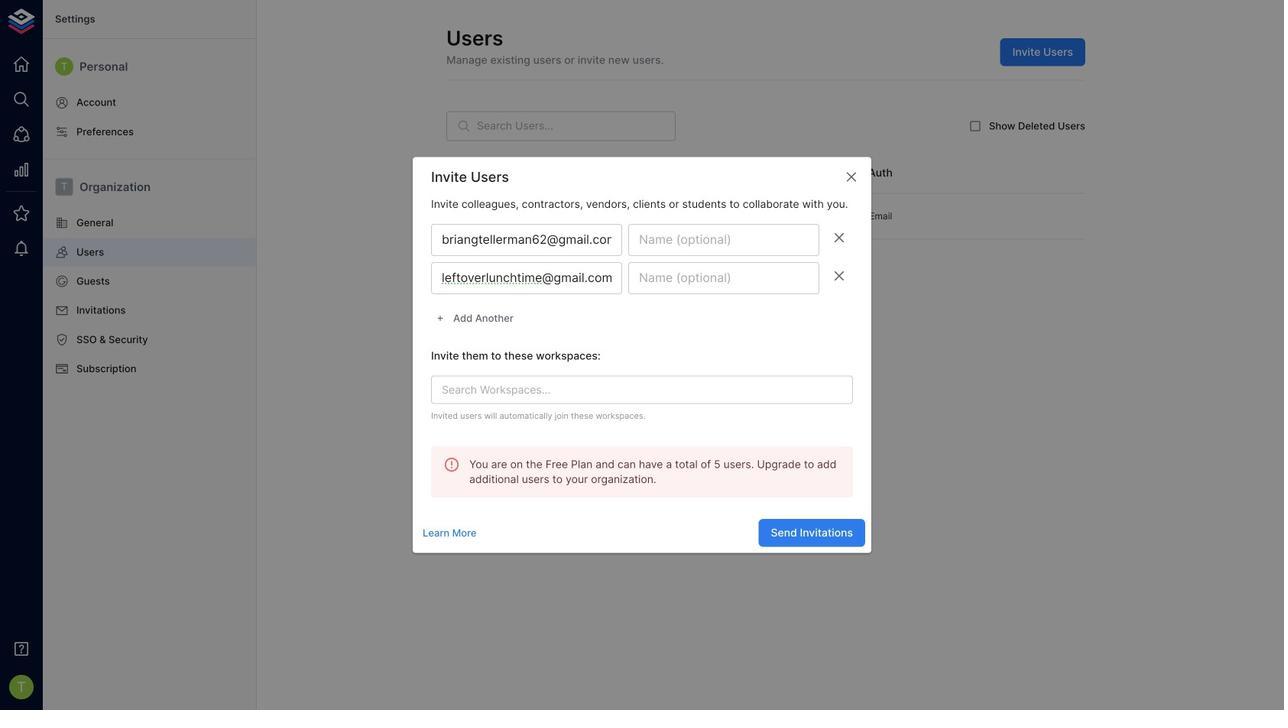Task type: vqa. For each thing, say whether or not it's contained in the screenshot.
the 'Show Wiki' icon
no



Task type: locate. For each thing, give the bounding box(es) containing it.
dialog
[[413, 157, 871, 553]]

Search Workspaces... text field
[[436, 380, 823, 399]]

1 email address text field from the top
[[431, 224, 622, 256]]

0 vertical spatial email address text field
[[431, 224, 622, 256]]

2 email address text field from the top
[[431, 262, 622, 294]]

Search Users... text field
[[477, 111, 676, 141]]

email address text field for 1st name (optional) text box from the bottom of the page
[[431, 262, 622, 294]]

Name (optional) text field
[[628, 224, 819, 256], [628, 262, 819, 294]]

alert
[[431, 446, 853, 498]]

0 vertical spatial name (optional) text field
[[628, 224, 819, 256]]

2 name (optional) text field from the top
[[628, 262, 819, 294]]

1 vertical spatial name (optional) text field
[[628, 262, 819, 294]]

Email Address text field
[[431, 224, 622, 256], [431, 262, 622, 294]]

1 vertical spatial email address text field
[[431, 262, 622, 294]]



Task type: describe. For each thing, give the bounding box(es) containing it.
email address text field for 2nd name (optional) text box from the bottom of the page
[[431, 224, 622, 256]]

1 name (optional) text field from the top
[[628, 224, 819, 256]]



